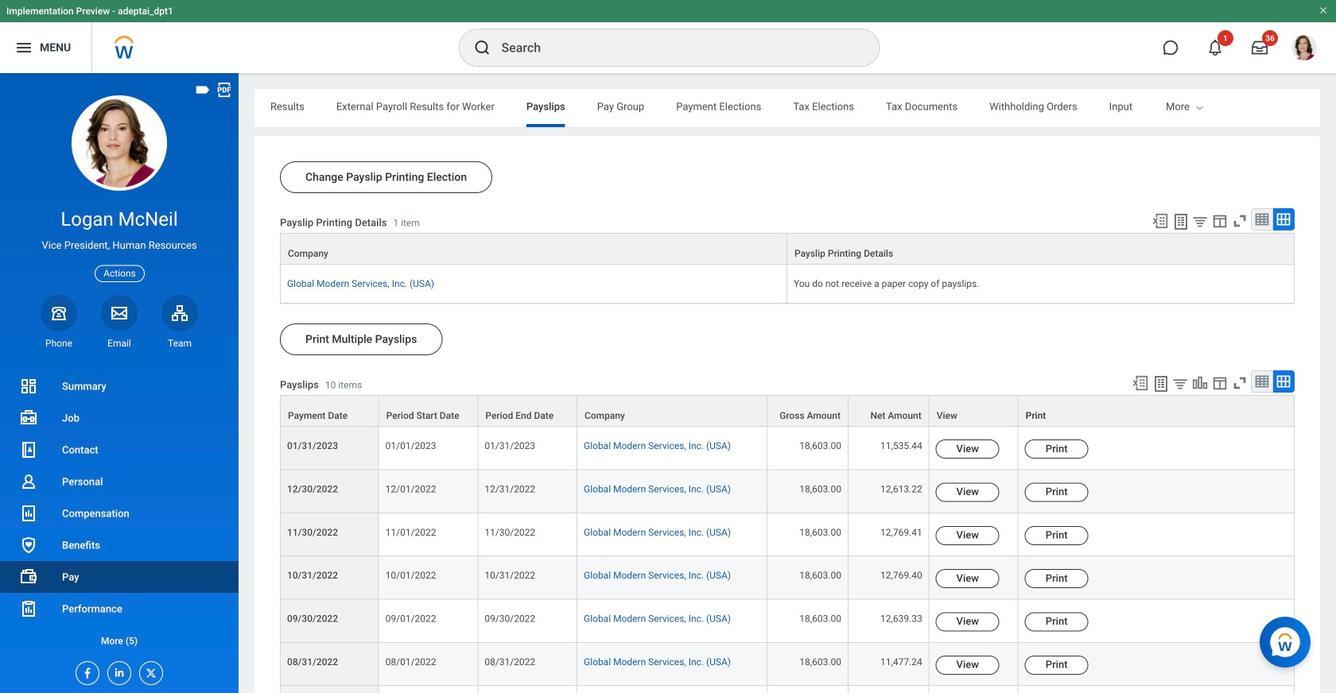 Task type: locate. For each thing, give the bounding box(es) containing it.
personal image
[[19, 473, 38, 492]]

1 row from the top
[[280, 233, 1295, 266]]

export to worksheets image left select to filter grid data icon
[[1172, 212, 1191, 232]]

job image
[[19, 409, 38, 428]]

list
[[0, 371, 239, 657]]

4 row from the top
[[280, 427, 1295, 471]]

0 horizontal spatial export to worksheets image
[[1152, 375, 1171, 394]]

0 vertical spatial fullscreen image
[[1232, 212, 1249, 230]]

justify image
[[14, 38, 33, 57]]

2 fullscreen image from the top
[[1232, 375, 1249, 392]]

pay image
[[19, 568, 38, 587]]

view team image
[[170, 304, 189, 323]]

table image
[[1255, 212, 1271, 228]]

0 vertical spatial export to worksheets image
[[1172, 212, 1191, 232]]

fullscreen image right click to view/edit grid preferences icon
[[1232, 212, 1249, 230]]

x image
[[140, 663, 158, 680]]

profile logan mcneil image
[[1292, 35, 1318, 64]]

1 vertical spatial export to worksheets image
[[1152, 375, 1171, 394]]

tag image
[[194, 81, 212, 99]]

cell
[[379, 687, 478, 694], [478, 687, 578, 694], [578, 687, 768, 694], [768, 687, 849, 694], [849, 687, 930, 694], [930, 687, 1019, 694], [1019, 687, 1295, 694]]

0 horizontal spatial export to excel image
[[1132, 375, 1150, 392]]

phone image
[[48, 304, 70, 323]]

5 cell from the left
[[849, 687, 930, 694]]

navigation pane region
[[0, 73, 239, 694]]

1 horizontal spatial export to worksheets image
[[1172, 212, 1191, 232]]

row
[[280, 233, 1295, 266], [280, 265, 1295, 304], [280, 396, 1295, 427], [280, 427, 1295, 471], [280, 471, 1295, 514], [280, 514, 1295, 557], [280, 557, 1295, 600], [280, 600, 1295, 644], [280, 644, 1295, 687], [280, 687, 1295, 694]]

toolbar
[[1145, 208, 1295, 233], [1125, 371, 1295, 396]]

row header
[[280, 687, 379, 694]]

export to worksheets image for select to filter grid data icon
[[1172, 212, 1191, 232]]

7 row from the top
[[280, 557, 1295, 600]]

column header
[[280, 233, 788, 266]]

export to worksheets image left select to filter grid data image
[[1152, 375, 1171, 394]]

export to excel image
[[1152, 212, 1170, 230], [1132, 375, 1150, 392]]

compensation image
[[19, 504, 38, 524]]

tab list
[[255, 89, 1337, 127]]

1 horizontal spatial export to excel image
[[1152, 212, 1170, 230]]

export to excel image left select to filter grid data image
[[1132, 375, 1150, 392]]

search image
[[473, 38, 492, 57]]

3 row from the top
[[280, 396, 1295, 427]]

notifications large image
[[1208, 40, 1224, 56]]

banner
[[0, 0, 1337, 73]]

mail image
[[110, 304, 129, 323]]

8 row from the top
[[280, 600, 1295, 644]]

1 vertical spatial toolbar
[[1125, 371, 1295, 396]]

6 cell from the left
[[930, 687, 1019, 694]]

close environment banner image
[[1319, 6, 1329, 15]]

fullscreen image
[[1232, 212, 1249, 230], [1232, 375, 1249, 392]]

0 vertical spatial toolbar
[[1145, 208, 1295, 233]]

export to excel image left select to filter grid data icon
[[1152, 212, 1170, 230]]

export to worksheets image
[[1172, 212, 1191, 232], [1152, 375, 1171, 394]]

expand table image
[[1276, 212, 1292, 228]]

6 row from the top
[[280, 514, 1295, 557]]

expand table image
[[1276, 374, 1292, 390]]

benefits image
[[19, 536, 38, 555]]

0 vertical spatial export to excel image
[[1152, 212, 1170, 230]]

4 cell from the left
[[768, 687, 849, 694]]

table image
[[1255, 374, 1271, 390]]

export to excel image for select to filter grid data icon
[[1152, 212, 1170, 230]]

linkedin image
[[108, 663, 126, 679]]

summary image
[[19, 377, 38, 396]]

fullscreen image right click to view/edit grid preferences image
[[1232, 375, 1249, 392]]

phone logan mcneil element
[[41, 337, 77, 350]]

Search Workday  search field
[[502, 30, 847, 65]]

1 vertical spatial fullscreen image
[[1232, 375, 1249, 392]]

click to view/edit grid preferences image
[[1212, 375, 1229, 392]]

export to worksheets image for select to filter grid data image
[[1152, 375, 1171, 394]]

1 cell from the left
[[379, 687, 478, 694]]

1 vertical spatial export to excel image
[[1132, 375, 1150, 392]]

1 fullscreen image from the top
[[1232, 212, 1249, 230]]



Task type: describe. For each thing, give the bounding box(es) containing it.
2 row from the top
[[280, 265, 1295, 304]]

9 row from the top
[[280, 644, 1295, 687]]

contact image
[[19, 441, 38, 460]]

select to filter grid data image
[[1172, 376, 1189, 392]]

view printable version (pdf) image
[[216, 81, 233, 99]]

7 cell from the left
[[1019, 687, 1295, 694]]

inbox large image
[[1252, 40, 1268, 56]]

toolbar for 3rd row from the top
[[1125, 371, 1295, 396]]

2 cell from the left
[[478, 687, 578, 694]]

3 cell from the left
[[578, 687, 768, 694]]

email logan mcneil element
[[101, 337, 138, 350]]

export to excel image for select to filter grid data image
[[1132, 375, 1150, 392]]

facebook image
[[76, 663, 94, 680]]

toolbar for first row from the top
[[1145, 208, 1295, 233]]

performance image
[[19, 600, 38, 619]]

10 row from the top
[[280, 687, 1295, 694]]

click to view/edit grid preferences image
[[1212, 212, 1229, 230]]

5 row from the top
[[280, 471, 1295, 514]]

team logan mcneil element
[[162, 337, 198, 350]]

select to filter grid data image
[[1192, 213, 1209, 230]]



Task type: vqa. For each thing, say whether or not it's contained in the screenshot.
book open icon
no



